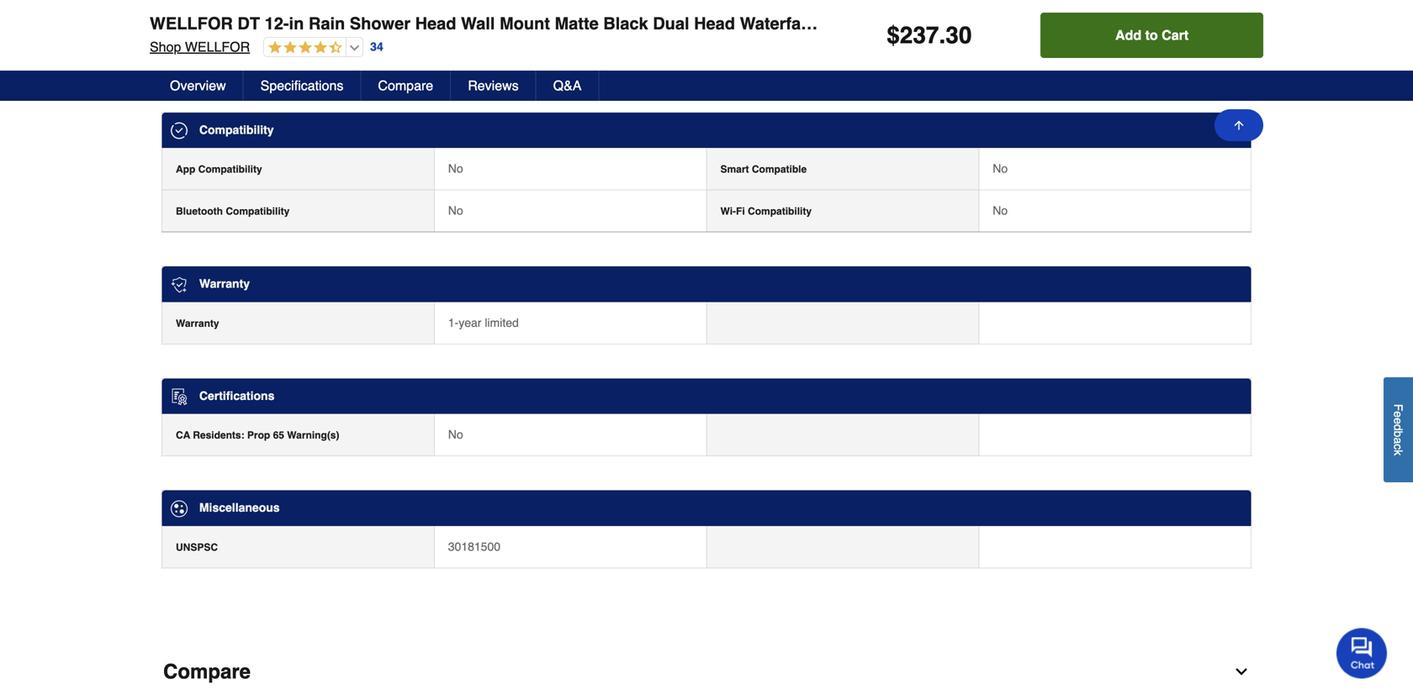 Task type: describe. For each thing, give the bounding box(es) containing it.
wellfor dt 12-in rain shower head wall mount matte black dual head waterfall built-in shower faucet system with 2-way diverter valve included
[[150, 14, 1342, 33]]

1-
[[448, 316, 459, 330]]

spray
[[257, 10, 285, 21]]

2 head from the left
[[694, 14, 735, 33]]

cart
[[1162, 27, 1189, 43]]

mount
[[500, 14, 550, 33]]

number for number of hand showers included
[[176, 52, 214, 63]]

hand
[[229, 52, 254, 63]]

limited
[[485, 316, 519, 330]]

reviews button
[[451, 71, 537, 101]]

34
[[370, 40, 383, 54]]

body
[[229, 10, 254, 21]]

237
[[900, 22, 939, 49]]

bluetooth compatibility
[[176, 206, 290, 218]]

chevron down image
[[1234, 664, 1250, 681]]

specifications
[[261, 78, 344, 93]]

showers
[[257, 52, 299, 63]]

of for hand
[[217, 52, 226, 63]]

of for body
[[217, 10, 226, 21]]

residents:
[[193, 430, 245, 442]]

valve
[[1225, 14, 1268, 33]]

in
[[289, 14, 304, 33]]

compare button for f e e d b a c k
[[145, 647, 1269, 690]]

number of hand showers included
[[176, 52, 344, 63]]

faucet
[[943, 14, 998, 33]]

k
[[1392, 450, 1406, 456]]

2 shower from the left
[[878, 14, 939, 33]]

d
[[1392, 425, 1406, 431]]

jet
[[288, 10, 303, 21]]

prop
[[247, 430, 270, 442]]

30181500
[[448, 541, 501, 554]]

b
[[1392, 431, 1406, 438]]

1 e from the top
[[1392, 412, 1406, 418]]

assistant
[[833, 10, 878, 21]]

1 horizontal spatial included
[[1273, 14, 1342, 33]]

add to cart
[[1116, 27, 1189, 43]]

compatibility up bluetooth compatibility
[[198, 164, 262, 176]]

app
[[176, 164, 195, 176]]

add to cart button
[[1041, 13, 1264, 58]]

compatibility down app compatibility
[[226, 206, 290, 218]]

wi-fi compatibility
[[721, 206, 812, 218]]

compare for f e e d b a c k
[[163, 661, 251, 684]]

add
[[1116, 27, 1142, 43]]

certifications
[[199, 390, 275, 403]]

dt
[[238, 14, 260, 33]]

shop wellfor
[[150, 39, 250, 55]]

ca residents: prop 65 warning(s)
[[176, 430, 340, 442]]

way
[[1120, 14, 1152, 33]]

q&a
[[553, 78, 582, 93]]

a
[[1392, 438, 1406, 444]]

matte
[[555, 14, 599, 33]]

in
[[858, 14, 873, 33]]

bluetooth
[[176, 206, 223, 218]]



Task type: locate. For each thing, give the bounding box(es) containing it.
with left the 2- in the top of the page
[[1067, 14, 1100, 33]]

4.4 stars image
[[264, 40, 343, 56]]

wi-
[[721, 206, 736, 218]]

with left the the
[[754, 10, 774, 21]]

year
[[459, 316, 482, 330]]

built-
[[815, 14, 858, 33]]

1 shower from the left
[[350, 14, 411, 33]]

miscellaneous
[[199, 502, 280, 515]]

1 vertical spatial wellfor
[[185, 39, 250, 55]]

waterfall
[[740, 14, 811, 33]]

1 head from the left
[[415, 14, 456, 33]]

0 horizontal spatial shower
[[350, 14, 411, 33]]

no for app compatibility
[[448, 162, 463, 176]]

wellfor down dt
[[185, 39, 250, 55]]

0
[[448, 8, 455, 21]]

of left hand
[[217, 52, 226, 63]]

1 vertical spatial included
[[302, 52, 344, 63]]

to
[[1146, 27, 1158, 43]]

1 vertical spatial warranty
[[176, 318, 219, 330]]

2 e from the top
[[1392, 418, 1406, 425]]

dual
[[653, 14, 690, 33]]

warranty
[[199, 277, 250, 291], [176, 318, 219, 330]]

included
[[1273, 14, 1342, 33], [302, 52, 344, 63]]

0 vertical spatial compare button
[[361, 71, 451, 101]]

black
[[604, 14, 648, 33]]

0 vertical spatial wellfor
[[150, 14, 233, 33]]

google
[[795, 10, 830, 21]]

30
[[946, 22, 972, 49]]

ca
[[176, 430, 190, 442]]

system
[[1002, 14, 1062, 33]]

1 of from the top
[[217, 10, 226, 21]]

compatibility up app compatibility
[[199, 123, 274, 137]]

head right dual at the top left
[[694, 14, 735, 33]]

with
[[754, 10, 774, 21], [1067, 14, 1100, 33]]

f e e d b a c k
[[1392, 405, 1406, 456]]

works with the google assistant
[[721, 10, 878, 21]]

smart compatible
[[721, 164, 807, 176]]

0 vertical spatial of
[[217, 10, 226, 21]]

2 number from the top
[[176, 52, 214, 63]]

1 number from the top
[[176, 10, 214, 21]]

wellfor
[[150, 14, 233, 33], [185, 39, 250, 55]]

.
[[939, 22, 946, 49]]

smart
[[721, 164, 749, 176]]

patterns
[[305, 10, 346, 21]]

f e e d b a c k button
[[1384, 378, 1414, 483]]

no
[[448, 162, 463, 176], [993, 162, 1008, 176], [448, 204, 463, 218], [993, 204, 1008, 218], [448, 428, 463, 442]]

compare
[[378, 78, 434, 93], [163, 661, 251, 684]]

shop
[[150, 39, 181, 55]]

compare button
[[361, 71, 451, 101], [145, 647, 1269, 690]]

included down rain
[[302, 52, 344, 63]]

shower
[[350, 14, 411, 33], [878, 14, 939, 33]]

65
[[273, 430, 284, 442]]

1 horizontal spatial with
[[1067, 14, 1100, 33]]

2-
[[1105, 14, 1120, 33]]

chat invite button image
[[1337, 628, 1388, 679]]

included right valve
[[1273, 14, 1342, 33]]

no for ca residents: prop 65 warning(s)
[[448, 428, 463, 442]]

1 vertical spatial compare
[[163, 661, 251, 684]]

number up shop wellfor
[[176, 10, 214, 21]]

arrow up image
[[1233, 119, 1246, 132]]

warranty up certifications at the bottom of the page
[[176, 318, 219, 330]]

compare button for reviews
[[361, 71, 451, 101]]

app compatibility
[[176, 164, 262, 176]]

of
[[217, 10, 226, 21], [217, 52, 226, 63]]

number up the overview
[[176, 52, 214, 63]]

overview button
[[153, 71, 244, 101]]

e up the b
[[1392, 418, 1406, 425]]

wall
[[461, 14, 495, 33]]

$ 237 . 30
[[887, 22, 972, 49]]

compatibility right fi
[[748, 206, 812, 218]]

q&a button
[[537, 71, 599, 101]]

1 vertical spatial compare button
[[145, 647, 1269, 690]]

wellfor up shop wellfor
[[150, 14, 233, 33]]

0 horizontal spatial compare
[[163, 661, 251, 684]]

reviews
[[468, 78, 519, 93]]

diverter
[[1157, 14, 1220, 33]]

shower left "."
[[878, 14, 939, 33]]

warning(s)
[[287, 430, 340, 442]]

number
[[176, 10, 214, 21], [176, 52, 214, 63]]

fi
[[736, 206, 745, 218]]

$
[[887, 22, 900, 49]]

overview
[[170, 78, 226, 93]]

2 of from the top
[[217, 52, 226, 63]]

1 horizontal spatial head
[[694, 14, 735, 33]]

shower up the 34
[[350, 14, 411, 33]]

0 horizontal spatial head
[[415, 14, 456, 33]]

compatible
[[752, 164, 807, 176]]

1 horizontal spatial shower
[[878, 14, 939, 33]]

e up the d
[[1392, 412, 1406, 418]]

of left body
[[217, 10, 226, 21]]

12-
[[265, 14, 289, 33]]

0 horizontal spatial with
[[754, 10, 774, 21]]

head left wall
[[415, 14, 456, 33]]

number for number of body spray jet patterns
[[176, 10, 214, 21]]

works
[[721, 10, 751, 21]]

0 vertical spatial number
[[176, 10, 214, 21]]

1-year limited
[[448, 316, 519, 330]]

specifications button
[[244, 71, 361, 101]]

rain
[[309, 14, 345, 33]]

number of body spray jet patterns
[[176, 10, 346, 21]]

f
[[1392, 405, 1406, 412]]

the
[[777, 10, 792, 21]]

unspsc
[[176, 542, 218, 554]]

0 horizontal spatial included
[[302, 52, 344, 63]]

no for bluetooth compatibility
[[448, 204, 463, 218]]

compare for reviews
[[378, 78, 434, 93]]

0 vertical spatial included
[[1273, 14, 1342, 33]]

e
[[1392, 412, 1406, 418], [1392, 418, 1406, 425]]

compatibility
[[199, 123, 274, 137], [198, 164, 262, 176], [226, 206, 290, 218], [748, 206, 812, 218]]

c
[[1392, 444, 1406, 450]]

1 vertical spatial number
[[176, 52, 214, 63]]

0 vertical spatial compare
[[378, 78, 434, 93]]

1 horizontal spatial compare
[[378, 78, 434, 93]]

1 vertical spatial of
[[217, 52, 226, 63]]

0 vertical spatial warranty
[[199, 277, 250, 291]]

warranty down bluetooth compatibility
[[199, 277, 250, 291]]

head
[[415, 14, 456, 33], [694, 14, 735, 33]]



Task type: vqa. For each thing, say whether or not it's contained in the screenshot.
by at the left bottom of page
no



